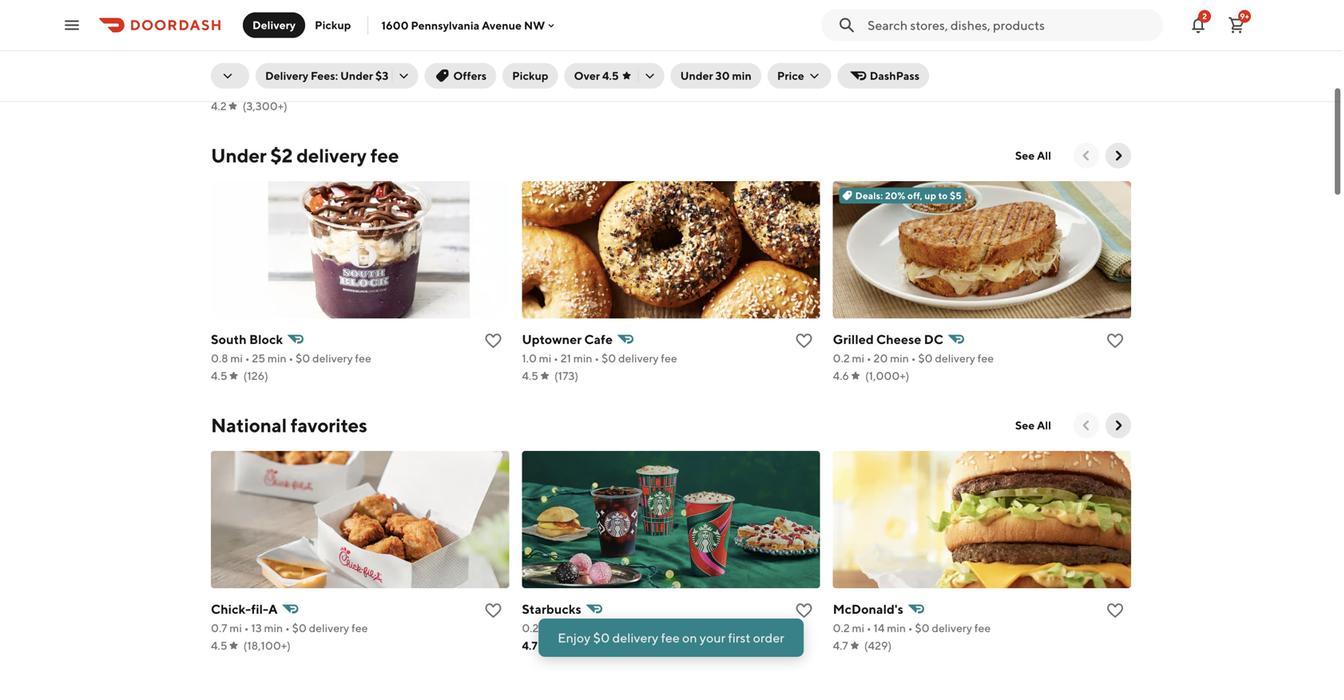 Task type: describe. For each thing, give the bounding box(es) containing it.
dc
[[924, 332, 944, 347]]

0.2 for national favorites
[[833, 622, 850, 635]]

min inside under 30 min button
[[732, 69, 752, 82]]

see all link for under $2 delivery fee
[[1006, 143, 1061, 169]]

(34)
[[554, 640, 574, 653]]

1600 pennsylvania avenue nw
[[381, 19, 545, 32]]

fee for mcdonald's
[[975, 622, 991, 635]]

• down cafe
[[595, 352, 599, 365]]

4.2
[[211, 99, 227, 113]]

30
[[716, 69, 730, 82]]

min for grilled cheese dc
[[890, 352, 909, 365]]

mi for chick-fil-a
[[230, 622, 242, 635]]

national favorites
[[211, 414, 367, 437]]

mi for uptowner cafe
[[539, 352, 552, 365]]

click to add this store to your saved list image for national favorites
[[484, 602, 503, 621]]

fee for south block
[[355, 352, 371, 365]]

1.0 mi • 21 min • $​0 delivery fee
[[522, 352, 677, 365]]

nw
[[524, 19, 545, 32]]

pennsylvania
[[411, 19, 480, 32]]

16
[[563, 622, 574, 635]]

• left the "13" on the left bottom
[[244, 622, 249, 635]]

$​0 for uptowner cafe
[[602, 352, 616, 365]]

open menu image
[[62, 16, 82, 35]]

mi for mcdonald's
[[852, 622, 865, 635]]

• left 14
[[867, 622, 872, 635]]

under 30 min
[[680, 69, 752, 82]]

$​0 for wawa
[[295, 82, 310, 95]]

4.5 for chick-fil-a
[[211, 640, 227, 653]]

click to add this store to your saved list image for uptowner cafe
[[795, 332, 814, 351]]

favorites
[[291, 414, 367, 437]]

1 horizontal spatial under
[[340, 69, 373, 82]]

0.2 mi • 16 min • $​0 delivery fee
[[522, 622, 680, 635]]

fee for chick-fil-a
[[352, 622, 368, 635]]

price
[[777, 69, 804, 82]]

fees:
[[311, 69, 338, 82]]

grilled cheese dc
[[833, 332, 944, 347]]

enjoy $0 delivery fee on your first order
[[558, 631, 785, 646]]

uptowner cafe
[[522, 332, 613, 347]]

dashpass
[[870, 69, 920, 82]]

national
[[211, 414, 287, 437]]

$​0 for mcdonald's
[[915, 622, 930, 635]]

4.5 inside button
[[602, 69, 619, 82]]

0.4 mi • 23 min • $​0 delivery fee
[[211, 82, 371, 95]]

$5
[[950, 190, 962, 201]]

mi for starbucks
[[541, 622, 554, 635]]

first
[[728, 631, 751, 646]]

over 4.5 button
[[565, 63, 665, 89]]

all for under $2 delivery fee
[[1037, 149, 1052, 162]]

$0
[[593, 631, 610, 646]]

see for under $2 delivery fee
[[1016, 149, 1035, 162]]

previous button of carousel image for under $2 delivery fee
[[1079, 148, 1095, 164]]

0 horizontal spatial pickup button
[[305, 12, 361, 38]]

23
[[252, 82, 265, 95]]

delivery for wawa
[[312, 82, 352, 95]]

(18,100+)
[[243, 640, 291, 653]]

grilled
[[833, 332, 874, 347]]

enjoy
[[558, 631, 591, 646]]

next button of carousel image for under $2 delivery fee
[[1111, 148, 1127, 164]]

chick-fil-a
[[211, 602, 278, 617]]

• right 23
[[288, 82, 293, 95]]

delivery for starbucks
[[621, 622, 661, 635]]

fee for wawa
[[355, 82, 371, 95]]

off,
[[908, 190, 923, 201]]

delivery for delivery fees: under $3
[[265, 69, 308, 82]]

fil-
[[251, 602, 268, 617]]

4.5 for south block
[[211, 370, 227, 383]]

cheese
[[877, 332, 922, 347]]

chick-
[[211, 602, 251, 617]]

under $2 delivery fee link
[[211, 143, 399, 169]]

uptowner
[[522, 332, 582, 347]]

see for national favorites
[[1016, 419, 1035, 432]]

4.5 for uptowner cafe
[[522, 370, 539, 383]]

0.2 down 'starbucks'
[[522, 622, 539, 635]]

fee for starbucks
[[664, 622, 680, 635]]

click to add this store to your saved list image for under $2 delivery fee
[[484, 332, 503, 351]]

under for under 30 min
[[680, 69, 713, 82]]

delivery fees: under $3
[[265, 69, 389, 82]]

see all link for national favorites
[[1006, 413, 1061, 439]]

(429)
[[864, 640, 892, 653]]

under 30 min button
[[671, 63, 761, 89]]

4.6
[[833, 370, 849, 383]]

1 vertical spatial pickup button
[[503, 63, 558, 89]]

$​0 for south block
[[296, 352, 310, 365]]

see all for under $2 delivery fee
[[1016, 149, 1052, 162]]

min for mcdonald's
[[887, 622, 906, 635]]

fee for grilled cheese dc
[[978, 352, 994, 365]]

1600
[[381, 19, 409, 32]]



Task type: vqa. For each thing, say whether or not it's contained in the screenshot.
1st SEE ALL link from the bottom
yes



Task type: locate. For each thing, give the bounding box(es) containing it.
1 see from the top
[[1016, 149, 1035, 162]]

1 vertical spatial all
[[1037, 419, 1052, 432]]

1 vertical spatial click to add this store to your saved list image
[[484, 602, 503, 621]]

1 vertical spatial next button of carousel image
[[1111, 418, 1127, 434]]

fee for uptowner cafe
[[661, 352, 677, 365]]

$​0 down dc on the right of the page
[[918, 352, 933, 365]]

2 4.7 from the left
[[833, 640, 848, 653]]

dashpass button
[[838, 63, 929, 89]]

pickup button up delivery fees: under $3
[[305, 12, 361, 38]]

1 vertical spatial see
[[1016, 419, 1035, 432]]

mcdonald's
[[833, 602, 904, 617]]

cafe
[[584, 332, 613, 347]]

all for national favorites
[[1037, 419, 1052, 432]]

click to add this store to your saved list image
[[484, 332, 503, 351], [484, 602, 503, 621]]

delivery for grilled cheese dc
[[935, 352, 976, 365]]

$​0 right 25
[[296, 352, 310, 365]]

2 see all from the top
[[1016, 419, 1052, 432]]

starbucks
[[522, 602, 582, 617]]

1 horizontal spatial pickup button
[[503, 63, 558, 89]]

delivery for uptowner cafe
[[618, 352, 659, 365]]

national favorites link
[[211, 413, 367, 439]]

4.7 for mcdonald's
[[833, 640, 848, 653]]

0.4
[[211, 82, 228, 95]]

4.5 down 0.7
[[211, 640, 227, 653]]

1 vertical spatial delivery
[[265, 69, 308, 82]]

min for uptowner cafe
[[574, 352, 592, 365]]

20
[[874, 352, 888, 365]]

0 vertical spatial pickup
[[315, 18, 351, 32]]

min
[[732, 69, 752, 82], [267, 82, 286, 95], [268, 352, 287, 365], [574, 352, 592, 365], [890, 352, 909, 365], [264, 622, 283, 635], [576, 622, 595, 635], [887, 622, 906, 635]]

1 next button of carousel image from the top
[[1111, 148, 1127, 164]]

see
[[1016, 149, 1035, 162], [1016, 419, 1035, 432]]

mi for south block
[[230, 352, 243, 365]]

mi right 0.8
[[230, 352, 243, 365]]

1 all from the top
[[1037, 149, 1052, 162]]

mi
[[231, 82, 243, 95], [230, 352, 243, 365], [539, 352, 552, 365], [852, 352, 865, 365], [230, 622, 242, 635], [541, 622, 554, 635], [852, 622, 865, 635]]

over
[[574, 69, 600, 82]]

1 see all link from the top
[[1006, 143, 1061, 169]]

14
[[874, 622, 885, 635]]

see all for national favorites
[[1016, 419, 1052, 432]]

delivery for chick-fil-a
[[309, 622, 349, 635]]

mi down 'starbucks'
[[541, 622, 554, 635]]

Store search: begin typing to search for stores available on DoorDash text field
[[868, 16, 1154, 34]]

4.7
[[522, 640, 538, 653], [833, 640, 848, 653]]

notification bell image
[[1189, 16, 1208, 35]]

delivery
[[312, 82, 352, 95], [297, 144, 367, 167], [312, 352, 353, 365], [618, 352, 659, 365], [935, 352, 976, 365], [309, 622, 349, 635], [621, 622, 661, 635], [932, 622, 972, 635], [613, 631, 659, 646]]

0 vertical spatial see
[[1016, 149, 1035, 162]]

under
[[340, 69, 373, 82], [680, 69, 713, 82], [211, 144, 267, 167]]

delivery inside button
[[253, 18, 296, 32]]

1 see all from the top
[[1016, 149, 1052, 162]]

1 horizontal spatial 4.7
[[833, 640, 848, 653]]

13
[[251, 622, 262, 635]]

delivery
[[253, 18, 296, 32], [265, 69, 308, 82]]

$3
[[375, 69, 389, 82]]

under left the $3
[[340, 69, 373, 82]]

$​0 right 14
[[915, 622, 930, 635]]

0.7
[[211, 622, 227, 635]]

• down cheese
[[911, 352, 916, 365]]

0 vertical spatial delivery
[[253, 18, 296, 32]]

9+ button
[[1221, 9, 1253, 41]]

click to add this store to your saved list image left 'starbucks'
[[484, 602, 503, 621]]

delivery inside under $2 delivery fee link
[[297, 144, 367, 167]]

south
[[211, 332, 247, 347]]

under left 30
[[680, 69, 713, 82]]

$​0 right the 'enjoy'
[[604, 622, 619, 635]]

offers button
[[425, 63, 496, 89]]

fee
[[355, 82, 371, 95], [371, 144, 399, 167], [355, 352, 371, 365], [661, 352, 677, 365], [978, 352, 994, 365], [352, 622, 368, 635], [664, 622, 680, 635], [975, 622, 991, 635], [661, 631, 680, 646]]

0.2 for under $2 delivery fee
[[833, 352, 850, 365]]

0.2 mi • 20 min • $​0 delivery fee
[[833, 352, 994, 365]]

4.7 left (34)
[[522, 640, 538, 653]]

0 vertical spatial see all link
[[1006, 143, 1061, 169]]

next button of carousel image
[[1111, 148, 1127, 164], [1111, 418, 1127, 434]]

min right 23
[[267, 82, 286, 95]]

$​0 for starbucks
[[604, 622, 619, 635]]

2 all from the top
[[1037, 419, 1052, 432]]

over 4.5
[[574, 69, 619, 82]]

min for wawa
[[267, 82, 286, 95]]

deals: 20% off, up to $5
[[856, 190, 962, 201]]

south block
[[211, 332, 283, 347]]

0 vertical spatial next button of carousel image
[[1111, 148, 1127, 164]]

0.8
[[211, 352, 228, 365]]

1 items, open order cart image
[[1227, 16, 1247, 35]]

1 previous button of carousel image from the top
[[1079, 148, 1095, 164]]

delivery for mcdonald's
[[932, 622, 972, 635]]

0.8 mi • 25 min • $​0 delivery fee
[[211, 352, 371, 365]]

1 vertical spatial pickup
[[512, 69, 549, 82]]

2
[[1203, 12, 1207, 21]]

• right 25
[[289, 352, 293, 365]]

1 vertical spatial previous button of carousel image
[[1079, 418, 1095, 434]]

20%
[[885, 190, 906, 201]]

4.5 down the 1.0
[[522, 370, 539, 383]]

min right 14
[[887, 622, 906, 635]]

$​0 right the "13" on the left bottom
[[292, 622, 307, 635]]

pickup button down nw
[[503, 63, 558, 89]]

1 click to add this store to your saved list image from the top
[[484, 332, 503, 351]]

pickup
[[315, 18, 351, 32], [512, 69, 549, 82]]

wawa
[[211, 62, 248, 77]]

pickup up delivery fees: under $3
[[315, 18, 351, 32]]

click to remove this store from your saved list image
[[484, 62, 503, 81]]

pickup right click to remove this store from your saved list image
[[512, 69, 549, 82]]

under inside button
[[680, 69, 713, 82]]

mi left 14
[[852, 622, 865, 635]]

0.2
[[833, 352, 850, 365], [522, 622, 539, 635], [833, 622, 850, 635]]

2 next button of carousel image from the top
[[1111, 418, 1127, 434]]

4.5 right over
[[602, 69, 619, 82]]

21
[[561, 352, 571, 365]]

click to add this store to your saved list image for grilled cheese dc
[[1106, 332, 1125, 351]]

$​0 for chick-fil-a
[[292, 622, 307, 635]]

4.5 down 0.8
[[211, 370, 227, 383]]

4.5
[[602, 69, 619, 82], [211, 370, 227, 383], [522, 370, 539, 383], [211, 640, 227, 653]]

9+
[[1240, 12, 1250, 21]]

click to add this store to your saved list image for starbucks
[[795, 602, 814, 621]]

0 horizontal spatial 4.7
[[522, 640, 538, 653]]

2 see all link from the top
[[1006, 413, 1061, 439]]

$​0 left fees:
[[295, 82, 310, 95]]

(173)
[[554, 370, 579, 383]]

avenue
[[482, 19, 522, 32]]

delivery for south block
[[312, 352, 353, 365]]

$2
[[270, 144, 293, 167]]

(3,300+)
[[243, 99, 287, 113]]

up
[[925, 190, 937, 201]]

• left 16
[[556, 622, 560, 635]]

click to add this store to your saved list image left "uptowner"
[[484, 332, 503, 351]]

0 vertical spatial see all
[[1016, 149, 1052, 162]]

• right 14
[[908, 622, 913, 635]]

$​0 down cafe
[[602, 352, 616, 365]]

0.2 down mcdonald's
[[833, 622, 850, 635]]

1 horizontal spatial pickup
[[512, 69, 549, 82]]

0 horizontal spatial pickup
[[315, 18, 351, 32]]

mi right 0.7
[[230, 622, 242, 635]]

price button
[[768, 63, 832, 89]]

mi for grilled cheese dc
[[852, 352, 865, 365]]

see all link
[[1006, 143, 1061, 169], [1006, 413, 1061, 439]]

delivery right 23
[[265, 69, 308, 82]]

• up (18,100+)
[[285, 622, 290, 635]]

under $2 delivery fee
[[211, 144, 399, 167]]

• left 20
[[867, 352, 872, 365]]

order
[[753, 631, 785, 646]]

• left 21
[[554, 352, 558, 365]]

pickup button
[[305, 12, 361, 38], [503, 63, 558, 89]]

click to add this store to your saved list image for mcdonald's
[[1106, 602, 1125, 621]]

1600 pennsylvania avenue nw button
[[381, 19, 558, 32]]

2 click to add this store to your saved list image from the top
[[484, 602, 503, 621]]

0 vertical spatial click to add this store to your saved list image
[[484, 332, 503, 351]]

under left the $2
[[211, 144, 267, 167]]

0 vertical spatial pickup button
[[305, 12, 361, 38]]

0 horizontal spatial under
[[211, 144, 267, 167]]

min right 16
[[576, 622, 595, 635]]

$​0
[[295, 82, 310, 95], [296, 352, 310, 365], [602, 352, 616, 365], [918, 352, 933, 365], [292, 622, 307, 635], [604, 622, 619, 635], [915, 622, 930, 635]]

(126)
[[243, 370, 268, 383]]

mi right 0.4
[[231, 82, 243, 95]]

min right 25
[[268, 352, 287, 365]]

2 previous button of carousel image from the top
[[1079, 418, 1095, 434]]

delivery for delivery
[[253, 18, 296, 32]]

deals:
[[856, 190, 883, 201]]

offers
[[453, 69, 487, 82]]

block
[[249, 332, 283, 347]]

mi for wawa
[[231, 82, 243, 95]]

0.2 up 4.6
[[833, 352, 850, 365]]

next button of carousel image for national favorites
[[1111, 418, 1127, 434]]

• right the 'enjoy'
[[597, 622, 602, 635]]

previous button of carousel image
[[1079, 148, 1095, 164], [1079, 418, 1095, 434]]

your
[[700, 631, 726, 646]]

25
[[252, 352, 265, 365]]

min right 21
[[574, 352, 592, 365]]

min for chick-fil-a
[[264, 622, 283, 635]]

1 vertical spatial see all link
[[1006, 413, 1061, 439]]

• left 25
[[245, 352, 250, 365]]

min right 30
[[732, 69, 752, 82]]

$​0 for grilled cheese dc
[[918, 352, 933, 365]]

mi right the 1.0
[[539, 352, 552, 365]]

delivery button
[[243, 12, 305, 38]]

under for under $2 delivery fee
[[211, 144, 267, 167]]

min right 20
[[890, 352, 909, 365]]

min for starbucks
[[576, 622, 595, 635]]

delivery up 23
[[253, 18, 296, 32]]

min right the "13" on the left bottom
[[264, 622, 283, 635]]

a
[[268, 602, 278, 617]]

4.7 left (429)
[[833, 640, 848, 653]]

2 horizontal spatial under
[[680, 69, 713, 82]]

0.2 mi • 14 min • $​0 delivery fee
[[833, 622, 991, 635]]

0.7 mi • 13 min • $​0 delivery fee
[[211, 622, 368, 635]]

• left 23
[[245, 82, 250, 95]]

on
[[682, 631, 697, 646]]

0 vertical spatial all
[[1037, 149, 1052, 162]]

all
[[1037, 149, 1052, 162], [1037, 419, 1052, 432]]

min for south block
[[268, 352, 287, 365]]

previous button of carousel image for national favorites
[[1079, 418, 1095, 434]]

mi down the grilled at right
[[852, 352, 865, 365]]

1.0
[[522, 352, 537, 365]]

2 see from the top
[[1016, 419, 1035, 432]]

0 vertical spatial previous button of carousel image
[[1079, 148, 1095, 164]]

click to add this store to your saved list image
[[795, 332, 814, 351], [1106, 332, 1125, 351], [795, 602, 814, 621], [1106, 602, 1125, 621]]

to
[[939, 190, 948, 201]]

1 4.7 from the left
[[522, 640, 538, 653]]

4.7 for starbucks
[[522, 640, 538, 653]]

(1,000+)
[[865, 370, 910, 383]]

see all
[[1016, 149, 1052, 162], [1016, 419, 1052, 432]]

1 vertical spatial see all
[[1016, 419, 1052, 432]]



